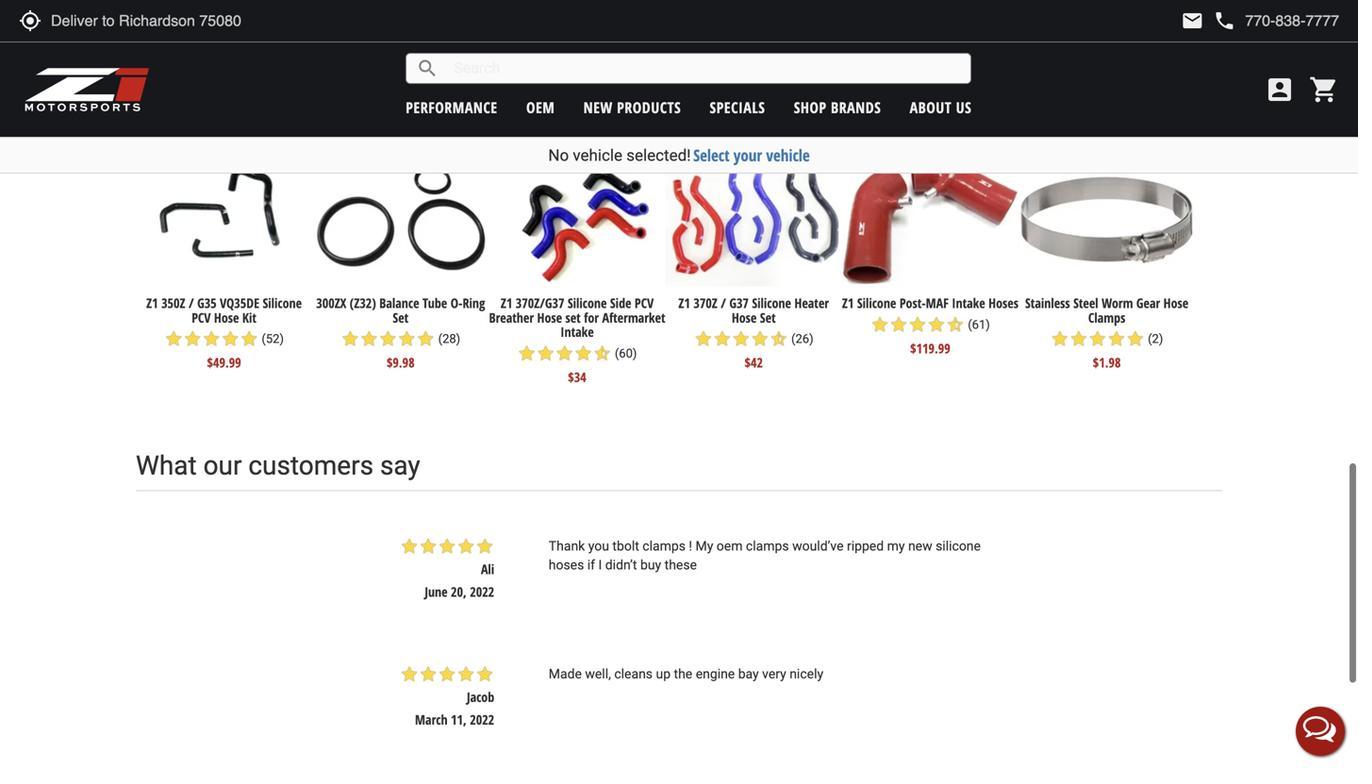 Task type: describe. For each thing, give the bounding box(es) containing it.
set inside 300zx (z32) balance tube o-ring set star star star star star (28) $9.98
[[393, 308, 409, 326]]

ripped
[[847, 539, 884, 554]]

these
[[665, 557, 697, 573]]

(61)
[[968, 317, 991, 332]]

2022 for star star star star star jacob march 11, 2022
[[470, 710, 495, 728]]

silicone
[[936, 539, 981, 554]]

g37
[[730, 294, 749, 312]]

silicone inside z1 350z / g35 vq35de silicone pcv hose kit star star star star star (52) $49.99
[[263, 294, 302, 312]]

$49.99
[[207, 354, 241, 372]]

buy
[[641, 557, 662, 573]]

post-
[[900, 294, 926, 312]]

hoses
[[549, 557, 584, 573]]

20,
[[451, 583, 467, 601]]

shop
[[794, 97, 827, 117]]

tube
[[423, 294, 447, 312]]

(60)
[[615, 346, 637, 361]]

tbolt
[[613, 539, 640, 554]]

well,
[[585, 666, 611, 682]]

aftermarket
[[602, 308, 666, 326]]

what
[[136, 450, 197, 481]]

350z
[[161, 294, 185, 312]]

shopping_cart link
[[1305, 75, 1340, 105]]

$34
[[568, 368, 587, 386]]

new products link
[[584, 97, 681, 117]]

i
[[599, 557, 602, 573]]

balance
[[380, 294, 419, 312]]

search
[[416, 57, 439, 80]]

silicone inside z1 370z / g37 silicone heater hose set star star star star star_half (26) $42
[[752, 294, 792, 312]]

star_half inside z1 silicone post-maf intake hoses star star star star star_half (61) $119.99
[[946, 315, 965, 334]]

stainless steel worm gear hose clamps star star star star star (2) $1.98
[[1026, 294, 1189, 372]]

vehicle inside 'no vehicle selected! select your vehicle'
[[573, 146, 623, 165]]

hose inside z1 350z / g35 vq35de silicone pcv hose kit star star star star star (52) $49.99
[[214, 308, 239, 326]]

this
[[254, 88, 297, 119]]

$119.99
[[911, 339, 951, 357]]

shop brands link
[[794, 97, 882, 117]]

about
[[910, 97, 952, 117]]

intake inside z1 370z/g37 silicone side pcv breather hose set for aftermarket intake star star star star star_half (60) $34
[[561, 323, 594, 341]]

2022 for star star star star star ali june 20, 2022
[[470, 583, 495, 601]]

similar to this item
[[136, 88, 356, 119]]

oem link
[[526, 97, 555, 117]]

worm
[[1102, 294, 1134, 312]]

star_half inside z1 370z / g37 silicone heater hose set star star star star star_half (26) $42
[[770, 330, 789, 348]]

o-
[[451, 294, 463, 312]]

300zx (z32) balance tube o-ring set star star star star star (28) $9.98
[[316, 294, 485, 372]]

stainless
[[1026, 294, 1071, 312]]

1 horizontal spatial vehicle
[[766, 144, 810, 166]]

the
[[674, 666, 693, 682]]

no vehicle selected! select your vehicle
[[549, 144, 810, 166]]

$9.98
[[387, 354, 415, 372]]

set
[[566, 308, 581, 326]]

star_half inside z1 370z/g37 silicone side pcv breather hose set for aftermarket intake star star star star star_half (60) $34
[[593, 344, 612, 363]]

june
[[425, 583, 448, 601]]

heater
[[795, 294, 829, 312]]

silicone inside z1 silicone post-maf intake hoses star star star star star_half (61) $119.99
[[858, 294, 897, 312]]

select
[[694, 144, 730, 166]]

account_box
[[1265, 75, 1296, 105]]

thank you tbolt clamps ! my oem clamps would've ripped my new silicone hoses if i didn't buy these
[[549, 539, 981, 573]]

you
[[589, 539, 610, 554]]

mail phone
[[1182, 9, 1236, 32]]

account_box link
[[1261, 75, 1300, 105]]

oem
[[526, 97, 555, 117]]

very
[[763, 666, 787, 682]]

mail link
[[1182, 9, 1204, 32]]

silicone inside z1 370z/g37 silicone side pcv breather hose set for aftermarket intake star star star star star_half (60) $34
[[568, 294, 607, 312]]

say
[[380, 450, 421, 481]]

breather
[[489, 308, 534, 326]]

my
[[696, 539, 714, 554]]

star star star star star ali june 20, 2022
[[400, 537, 495, 601]]

phone
[[1214, 9, 1236, 32]]

/ for star
[[721, 294, 726, 312]]

$1.98
[[1093, 354, 1121, 372]]

kit
[[242, 308, 257, 326]]

what our customers say
[[136, 450, 421, 481]]

clamps
[[1089, 308, 1126, 326]]

for
[[584, 308, 599, 326]]

maf
[[926, 294, 949, 312]]

phone link
[[1214, 9, 1340, 32]]

up
[[656, 666, 671, 682]]

selected!
[[627, 146, 691, 165]]



Task type: vqa. For each thing, say whether or not it's contained in the screenshot.
$14.99 related to Keychain
no



Task type: locate. For each thing, give the bounding box(es) containing it.
set
[[393, 308, 409, 326], [760, 308, 776, 326]]

1 vertical spatial 2022
[[470, 710, 495, 728]]

(z32)
[[350, 294, 376, 312]]

our
[[203, 450, 242, 481]]

300zx
[[316, 294, 347, 312]]

about us link
[[910, 97, 972, 117]]

/ inside z1 350z / g35 vq35de silicone pcv hose kit star star star star star (52) $49.99
[[189, 294, 194, 312]]

/ left g37
[[721, 294, 726, 312]]

mail
[[1182, 9, 1204, 32]]

vq35de
[[220, 294, 260, 312]]

shopping_cart
[[1310, 75, 1340, 105]]

specials
[[710, 97, 766, 117]]

made well, cleans up the engine bay very nicely
[[549, 666, 824, 682]]

(2)
[[1148, 332, 1164, 346]]

hose left set
[[537, 308, 562, 326]]

hose left kit
[[214, 308, 239, 326]]

2022 down jacob
[[470, 710, 495, 728]]

star star star star star jacob march 11, 2022
[[400, 665, 495, 728]]

new inside thank you tbolt clamps ! my oem clamps would've ripped my new silicone hoses if i didn't buy these
[[909, 539, 933, 554]]

shop brands
[[794, 97, 882, 117]]

0 horizontal spatial intake
[[561, 323, 594, 341]]

$42
[[745, 354, 763, 372]]

cleans
[[615, 666, 653, 682]]

1 horizontal spatial /
[[721, 294, 726, 312]]

intake up the (61)
[[952, 294, 986, 312]]

performance
[[406, 97, 498, 117]]

engine
[[696, 666, 735, 682]]

/
[[189, 294, 194, 312], [721, 294, 726, 312]]

my_location
[[19, 9, 42, 32]]

0 horizontal spatial pcv
[[192, 308, 211, 326]]

1 clamps from the left
[[643, 539, 686, 554]]

2 horizontal spatial star_half
[[946, 315, 965, 334]]

my
[[888, 539, 905, 554]]

0 horizontal spatial vehicle
[[573, 146, 623, 165]]

1 horizontal spatial clamps
[[746, 539, 789, 554]]

1 set from the left
[[393, 308, 409, 326]]

intake inside z1 silicone post-maf intake hoses star star star star star_half (61) $119.99
[[952, 294, 986, 312]]

star_half left the (60) on the top
[[593, 344, 612, 363]]

specials link
[[710, 97, 766, 117]]

3 z1 from the left
[[679, 294, 691, 312]]

(52)
[[262, 332, 284, 346]]

clamps up 'buy'
[[643, 539, 686, 554]]

2 silicone from the left
[[568, 294, 607, 312]]

your
[[734, 144, 763, 166]]

pcv right 350z
[[192, 308, 211, 326]]

z1 motorsports logo image
[[24, 66, 150, 113]]

pcv right side at top left
[[635, 294, 654, 312]]

0 horizontal spatial star_half
[[593, 344, 612, 363]]

vehicle right no
[[573, 146, 623, 165]]

set inside z1 370z / g37 silicone heater hose set star star star star star_half (26) $42
[[760, 308, 776, 326]]

z1 for set
[[679, 294, 691, 312]]

2 / from the left
[[721, 294, 726, 312]]

performance link
[[406, 97, 498, 117]]

new
[[584, 97, 613, 117], [909, 539, 933, 554]]

item
[[304, 88, 356, 119]]

z1 for star
[[843, 294, 854, 312]]

1 / from the left
[[189, 294, 194, 312]]

ring
[[463, 294, 485, 312]]

0 vertical spatial 2022
[[470, 583, 495, 601]]

z1 inside z1 350z / g35 vq35de silicone pcv hose kit star star star star star (52) $49.99
[[146, 294, 158, 312]]

intake
[[952, 294, 986, 312], [561, 323, 594, 341]]

select your vehicle link
[[694, 144, 810, 166]]

vehicle
[[766, 144, 810, 166], [573, 146, 623, 165]]

1 horizontal spatial pcv
[[635, 294, 654, 312]]

silicone left side at top left
[[568, 294, 607, 312]]

us
[[956, 97, 972, 117]]

1 horizontal spatial intake
[[952, 294, 986, 312]]

if
[[588, 557, 595, 573]]

nicely
[[790, 666, 824, 682]]

hose inside the stainless steel worm gear hose clamps star star star star star (2) $1.98
[[1164, 294, 1189, 312]]

thank
[[549, 539, 585, 554]]

z1 left 350z
[[146, 294, 158, 312]]

hoses
[[989, 294, 1019, 312]]

z1 silicone post-maf intake hoses star star star star star_half (61) $119.99
[[843, 294, 1019, 357]]

4 silicone from the left
[[858, 294, 897, 312]]

2 2022 from the top
[[470, 710, 495, 728]]

intake up $34
[[561, 323, 594, 341]]

similar
[[136, 88, 217, 119]]

/ inside z1 370z / g37 silicone heater hose set star star star star star_half (26) $42
[[721, 294, 726, 312]]

1 horizontal spatial new
[[909, 539, 933, 554]]

/ left the g35
[[189, 294, 194, 312]]

2022 down ali at bottom
[[470, 583, 495, 601]]

2022 inside the star star star star star ali june 20, 2022
[[470, 583, 495, 601]]

hose right gear
[[1164, 294, 1189, 312]]

3 silicone from the left
[[752, 294, 792, 312]]

z1 inside z1 370z / g37 silicone heater hose set star star star star star_half (26) $42
[[679, 294, 691, 312]]

2 set from the left
[[760, 308, 776, 326]]

jacob
[[467, 688, 495, 706]]

star_half
[[946, 315, 965, 334], [770, 330, 789, 348], [593, 344, 612, 363]]

vehicle right your
[[766, 144, 810, 166]]

about us
[[910, 97, 972, 117]]

2022 inside star star star star star jacob march 11, 2022
[[470, 710, 495, 728]]

silicone right kit
[[263, 294, 302, 312]]

set left tube
[[393, 308, 409, 326]]

0 horizontal spatial new
[[584, 97, 613, 117]]

1 2022 from the top
[[470, 583, 495, 601]]

z1 inside z1 silicone post-maf intake hoses star star star star star_half (61) $119.99
[[843, 294, 854, 312]]

gear
[[1137, 294, 1161, 312]]

0 vertical spatial new
[[584, 97, 613, 117]]

1 vertical spatial new
[[909, 539, 933, 554]]

z1 370z / g37 silicone heater hose set star star star star star_half (26) $42
[[679, 294, 829, 372]]

march
[[415, 710, 448, 728]]

370z/g37
[[516, 294, 565, 312]]

0 horizontal spatial /
[[189, 294, 194, 312]]

1 z1 from the left
[[146, 294, 158, 312]]

ali
[[481, 560, 495, 578]]

to
[[224, 88, 247, 119]]

2 z1 from the left
[[501, 294, 513, 312]]

1 vertical spatial intake
[[561, 323, 594, 341]]

2022
[[470, 583, 495, 601], [470, 710, 495, 728]]

(26)
[[792, 332, 814, 346]]

1 horizontal spatial set
[[760, 308, 776, 326]]

didn't
[[606, 557, 637, 573]]

silicone
[[263, 294, 302, 312], [568, 294, 607, 312], [752, 294, 792, 312], [858, 294, 897, 312]]

customers
[[249, 450, 374, 481]]

silicone right g37
[[752, 294, 792, 312]]

0 vertical spatial intake
[[952, 294, 986, 312]]

Search search field
[[439, 54, 971, 83]]

hose inside z1 370z/g37 silicone side pcv breather hose set for aftermarket intake star star star star star_half (60) $34
[[537, 308, 562, 326]]

clamps
[[643, 539, 686, 554], [746, 539, 789, 554]]

1 silicone from the left
[[263, 294, 302, 312]]

silicone left post-
[[858, 294, 897, 312]]

hose
[[1164, 294, 1189, 312], [214, 308, 239, 326], [537, 308, 562, 326], [732, 308, 757, 326]]

hose right 370z
[[732, 308, 757, 326]]

new left products
[[584, 97, 613, 117]]

z1 right heater
[[843, 294, 854, 312]]

/ for kit
[[189, 294, 194, 312]]

4 z1 from the left
[[843, 294, 854, 312]]

11,
[[451, 710, 467, 728]]

new right my
[[909, 539, 933, 554]]

pcv inside z1 350z / g35 vq35de silicone pcv hose kit star star star star star (52) $49.99
[[192, 308, 211, 326]]

0 horizontal spatial set
[[393, 308, 409, 326]]

z1 inside z1 370z/g37 silicone side pcv breather hose set for aftermarket intake star star star star star_half (60) $34
[[501, 294, 513, 312]]

steel
[[1074, 294, 1099, 312]]

hose inside z1 370z / g37 silicone heater hose set star star star star star_half (26) $42
[[732, 308, 757, 326]]

oem
[[717, 539, 743, 554]]

pcv
[[635, 294, 654, 312], [192, 308, 211, 326]]

0 horizontal spatial clamps
[[643, 539, 686, 554]]

star_half left "(26)"
[[770, 330, 789, 348]]

z1 for hose
[[146, 294, 158, 312]]

z1 left 370z
[[679, 294, 691, 312]]

star_half left the (61)
[[946, 315, 965, 334]]

clamps right oem at the bottom right of the page
[[746, 539, 789, 554]]

set right g37
[[760, 308, 776, 326]]

z1 350z / g35 vq35de silicone pcv hose kit star star star star star (52) $49.99
[[146, 294, 302, 372]]

!
[[689, 539, 693, 554]]

no
[[549, 146, 569, 165]]

z1 right ring
[[501, 294, 513, 312]]

2 clamps from the left
[[746, 539, 789, 554]]

z1 for set
[[501, 294, 513, 312]]

g35
[[197, 294, 217, 312]]

products
[[617, 97, 681, 117]]

would've
[[793, 539, 844, 554]]

side
[[610, 294, 632, 312]]

(28)
[[438, 332, 461, 346]]

pcv inside z1 370z/g37 silicone side pcv breather hose set for aftermarket intake star star star star star_half (60) $34
[[635, 294, 654, 312]]

1 horizontal spatial star_half
[[770, 330, 789, 348]]

brands
[[831, 97, 882, 117]]

new products
[[584, 97, 681, 117]]



